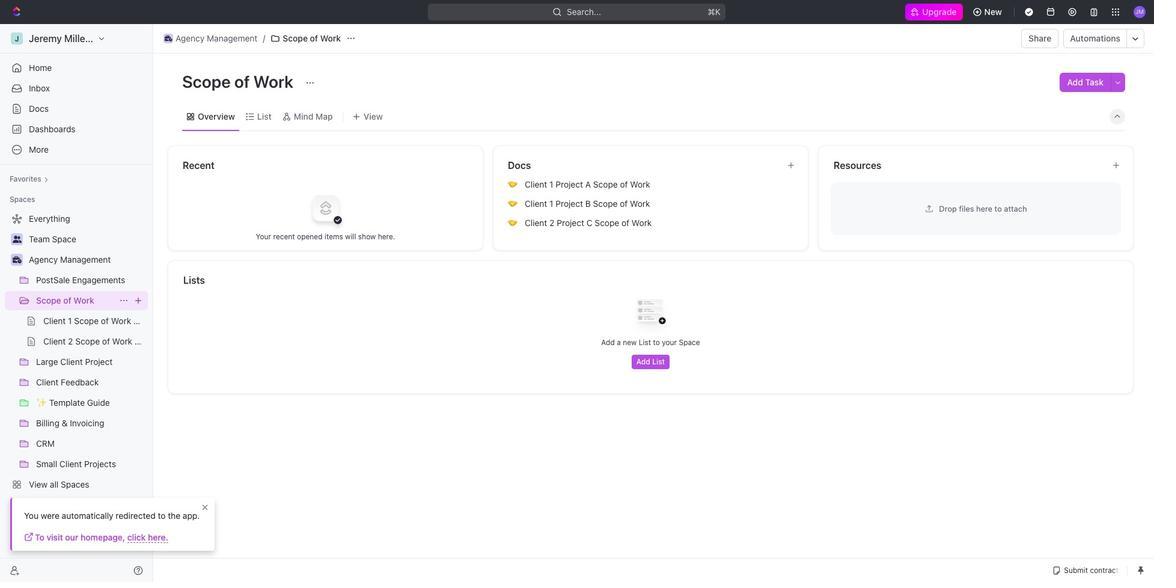 Task type: locate. For each thing, give the bounding box(es) containing it.
team
[[29, 234, 50, 244]]

team space
[[29, 234, 76, 244]]

files
[[959, 204, 974, 213]]

1 vertical spatial 1
[[550, 198, 554, 209]]

client left b
[[525, 198, 547, 209]]

scope right b
[[593, 198, 618, 209]]

jeremy
[[29, 33, 62, 44]]

our
[[65, 532, 78, 542]]

to left the
[[158, 511, 166, 521]]

your
[[256, 232, 271, 241]]

project down client 2 scope of work docs link
[[85, 357, 113, 367]]

list left mind
[[257, 111, 272, 121]]

docs
[[29, 103, 49, 114], [508, 160, 531, 171], [133, 316, 153, 326], [135, 336, 154, 346]]

spaces inside tree
[[61, 479, 89, 489]]

billing & invoicing
[[36, 418, 104, 428]]

1 vertical spatial list
[[639, 338, 651, 347]]

0 horizontal spatial to
[[158, 511, 166, 521]]

view left all
[[29, 479, 48, 489]]

add a new list to your space
[[601, 338, 700, 347]]

work
[[320, 33, 341, 43], [254, 72, 293, 91], [630, 179, 650, 189], [630, 198, 650, 209], [632, 218, 652, 228], [74, 295, 94, 305], [111, 316, 131, 326], [112, 336, 132, 346]]

to
[[35, 532, 44, 542]]

1 horizontal spatial management
[[207, 33, 258, 43]]

to left your
[[653, 338, 660, 347]]

project left c
[[557, 218, 584, 228]]

2 horizontal spatial list
[[652, 357, 665, 366]]

1 left b
[[550, 198, 554, 209]]

add task
[[1068, 77, 1104, 87]]

large client project
[[36, 357, 113, 367]]

to for you were automatically redirected to the app.
[[158, 511, 166, 521]]

1 horizontal spatial space
[[679, 338, 700, 347]]

scope of work up overview
[[182, 72, 297, 91]]

you were automatically redirected to the app.
[[24, 511, 200, 521]]

0 horizontal spatial list
[[257, 111, 272, 121]]

/
[[263, 33, 265, 43]]

0 horizontal spatial add
[[601, 338, 615, 347]]

here. right the show at left top
[[378, 232, 395, 241]]

1 for client 1 scope of work docs
[[68, 316, 72, 326]]

🤝 for client 1 project b scope of work
[[508, 199, 518, 208]]

client for client feedback
[[36, 377, 59, 387]]

view inside button
[[364, 111, 383, 121]]

1 left a
[[550, 179, 554, 189]]

share
[[1029, 33, 1052, 43]]

1 vertical spatial agency management
[[29, 254, 111, 265]]

client for client 1 scope of work docs
[[43, 316, 66, 326]]

1 horizontal spatial 2
[[550, 218, 555, 228]]

small
[[36, 459, 57, 469]]

management inside tree
[[60, 254, 111, 265]]

agency management
[[176, 33, 258, 43], [29, 254, 111, 265]]

2 left c
[[550, 218, 555, 228]]

docs link
[[5, 99, 148, 118]]

agency management link left /
[[161, 31, 261, 46]]

of right a
[[620, 179, 628, 189]]

to
[[995, 204, 1002, 213], [653, 338, 660, 347], [158, 511, 166, 521]]

homepage,
[[81, 532, 125, 542]]

add left a
[[601, 338, 615, 347]]

space right your
[[679, 338, 700, 347]]

2 vertical spatial list
[[652, 357, 665, 366]]

no lists icon. image
[[627, 290, 675, 338]]

1 vertical spatial space
[[679, 338, 700, 347]]

1 vertical spatial scope of work link
[[36, 291, 114, 310]]

spaces down favorites
[[10, 195, 35, 204]]

1 horizontal spatial agency
[[176, 33, 205, 43]]

0 vertical spatial 2
[[550, 218, 555, 228]]

scope of work link
[[268, 31, 344, 46], [36, 291, 114, 310]]

list right new
[[639, 338, 651, 347]]

lists
[[183, 275, 205, 286]]

add for add list
[[637, 357, 651, 366]]

0 horizontal spatial space
[[52, 234, 76, 244]]

view inside tree
[[29, 479, 48, 489]]

scope of work inside tree
[[36, 295, 94, 305]]

scope of work right /
[[283, 33, 341, 43]]

agency
[[176, 33, 205, 43], [29, 254, 58, 265]]

1 vertical spatial 🤝
[[508, 199, 518, 208]]

agency management inside tree
[[29, 254, 111, 265]]

client down large
[[36, 377, 59, 387]]

1 vertical spatial agency management link
[[29, 250, 146, 269]]

client 1 project a scope of work
[[525, 179, 650, 189]]

1 vertical spatial management
[[60, 254, 111, 265]]

view right the map
[[364, 111, 383, 121]]

0 vertical spatial view
[[364, 111, 383, 121]]

template
[[49, 397, 85, 408]]

1 horizontal spatial to
[[653, 338, 660, 347]]

search...
[[567, 7, 602, 17]]

of right c
[[622, 218, 630, 228]]

billing
[[36, 418, 59, 428]]

postsale engagements
[[36, 275, 125, 285]]

here.
[[378, 232, 395, 241], [148, 532, 168, 542]]

1 horizontal spatial add
[[637, 357, 651, 366]]

0 horizontal spatial view
[[29, 479, 48, 489]]

agency down team
[[29, 254, 58, 265]]

0 vertical spatial spaces
[[10, 195, 35, 204]]

scope
[[283, 33, 308, 43], [182, 72, 231, 91], [593, 179, 618, 189], [593, 198, 618, 209], [595, 218, 619, 228], [36, 295, 61, 305], [74, 316, 99, 326], [75, 336, 100, 346]]

0 vertical spatial agency
[[176, 33, 205, 43]]

list down add a new list to your space
[[652, 357, 665, 366]]

no recent items image
[[302, 184, 350, 232]]

add down add a new list to your space
[[637, 357, 651, 366]]

client up view all spaces link
[[59, 459, 82, 469]]

project
[[556, 179, 583, 189], [556, 198, 583, 209], [557, 218, 584, 228], [85, 357, 113, 367]]

client 2 scope of work docs
[[43, 336, 154, 346]]

list link
[[255, 108, 272, 125]]

redirected
[[116, 511, 156, 521]]

0 vertical spatial 🤝
[[508, 180, 518, 189]]

2 vertical spatial scope of work
[[36, 295, 94, 305]]

0 vertical spatial 1
[[550, 179, 554, 189]]

1 inside tree
[[68, 316, 72, 326]]

agency management left /
[[176, 33, 258, 43]]

more button
[[5, 140, 148, 159]]

agency right business time image
[[176, 33, 205, 43]]

business time image
[[12, 256, 21, 263]]

1 vertical spatial add
[[601, 338, 615, 347]]

1 vertical spatial spaces
[[61, 479, 89, 489]]

scope of work link right /
[[268, 31, 344, 46]]

tree containing everything
[[5, 209, 154, 515]]

view button
[[348, 108, 387, 125]]

1 vertical spatial agency
[[29, 254, 58, 265]]

project left b
[[556, 198, 583, 209]]

2 up large client project
[[68, 336, 73, 346]]

1 vertical spatial view
[[29, 479, 48, 489]]

a
[[617, 338, 621, 347]]

2 vertical spatial add
[[637, 357, 651, 366]]

of
[[310, 33, 318, 43], [234, 72, 250, 91], [620, 179, 628, 189], [620, 198, 628, 209], [622, 218, 630, 228], [63, 295, 71, 305], [101, 316, 109, 326], [102, 336, 110, 346]]

management down 'team space' link
[[60, 254, 111, 265]]

user group image
[[12, 236, 21, 243]]

click
[[127, 532, 146, 542]]

client left c
[[525, 218, 547, 228]]

dashboards
[[29, 124, 76, 134]]

space down everything link
[[52, 234, 76, 244]]

of right b
[[620, 198, 628, 209]]

1 horizontal spatial view
[[364, 111, 383, 121]]

small client projects link
[[36, 455, 146, 474]]

attach
[[1004, 204, 1027, 213]]

0 vertical spatial scope of work link
[[268, 31, 344, 46]]

0 horizontal spatial agency management
[[29, 254, 111, 265]]

2 vertical spatial 🤝
[[508, 218, 518, 227]]

1 up client 2 scope of work docs
[[68, 316, 72, 326]]

0 vertical spatial agency management link
[[161, 31, 261, 46]]

client up large
[[43, 336, 66, 346]]

management
[[207, 33, 258, 43], [60, 254, 111, 265]]

client left a
[[525, 179, 547, 189]]

agency management link down 'team space' link
[[29, 250, 146, 269]]

drop files here to attach
[[939, 204, 1027, 213]]

0 vertical spatial list
[[257, 111, 272, 121]]

c
[[587, 218, 593, 228]]

list
[[257, 111, 272, 121], [639, 338, 651, 347], [652, 357, 665, 366]]

1
[[550, 179, 554, 189], [550, 198, 554, 209], [68, 316, 72, 326]]

1 vertical spatial 2
[[68, 336, 73, 346]]

jm button
[[1130, 2, 1150, 22]]

3 🤝 from the top
[[508, 218, 518, 227]]

0 horizontal spatial 2
[[68, 336, 73, 346]]

spaces
[[10, 195, 35, 204], [61, 479, 89, 489]]

1 vertical spatial to
[[653, 338, 660, 347]]

2 🤝 from the top
[[508, 199, 518, 208]]

0 horizontal spatial agency management link
[[29, 250, 146, 269]]

client for client 2 project c scope of work
[[525, 218, 547, 228]]

client feedback
[[36, 377, 99, 387]]

crm link
[[36, 434, 146, 453]]

jeremy miller's workspace
[[29, 33, 149, 44]]

recent
[[273, 232, 295, 241]]

agency management up postsale engagements
[[29, 254, 111, 265]]

0 horizontal spatial here.
[[148, 532, 168, 542]]

2 vertical spatial 1
[[68, 316, 72, 326]]

add left task
[[1068, 77, 1084, 87]]

workspace
[[99, 33, 149, 44]]

0 horizontal spatial management
[[60, 254, 111, 265]]

upgrade link
[[906, 4, 963, 20]]

1 horizontal spatial scope of work link
[[268, 31, 344, 46]]

agency management link
[[161, 31, 261, 46], [29, 250, 146, 269]]

client down postsale
[[43, 316, 66, 326]]

here. right click
[[148, 532, 168, 542]]

jm
[[1136, 8, 1144, 15]]

2 horizontal spatial add
[[1068, 77, 1084, 87]]

1 🤝 from the top
[[508, 180, 518, 189]]

scope of work link down postsale engagements
[[36, 291, 114, 310]]

2 vertical spatial to
[[158, 511, 166, 521]]

team space link
[[29, 230, 146, 249]]

0 vertical spatial add
[[1068, 77, 1084, 87]]

scope of work down postsale
[[36, 295, 94, 305]]

j
[[15, 34, 19, 43]]

view
[[364, 111, 383, 121], [29, 479, 48, 489]]

1 horizontal spatial spaces
[[61, 479, 89, 489]]

inbox link
[[5, 79, 148, 98]]

0 horizontal spatial agency
[[29, 254, 58, 265]]

billing & invoicing link
[[36, 414, 146, 433]]

will
[[345, 232, 356, 241]]

space inside tree
[[52, 234, 76, 244]]

guide
[[87, 397, 110, 408]]

resources button
[[833, 158, 1103, 173]]

project left a
[[556, 179, 583, 189]]

0 horizontal spatial spaces
[[10, 195, 35, 204]]

list inside add list button
[[652, 357, 665, 366]]

🤝
[[508, 180, 518, 189], [508, 199, 518, 208], [508, 218, 518, 227]]

to right here
[[995, 204, 1002, 213]]

work inside client 2 scope of work docs link
[[112, 336, 132, 346]]

spaces down small client projects
[[61, 479, 89, 489]]

1 horizontal spatial agency management
[[176, 33, 258, 43]]

2 inside sidebar navigation
[[68, 336, 73, 346]]

resources
[[834, 160, 882, 171]]

tree
[[5, 209, 154, 515]]

2 horizontal spatial to
[[995, 204, 1002, 213]]

view all spaces link
[[5, 475, 146, 494]]

task
[[1086, 77, 1104, 87]]

to visit our homepage, click here.
[[35, 532, 168, 542]]

automations
[[1071, 33, 1121, 43]]

client 1 scope of work docs link
[[43, 311, 153, 331]]

0 vertical spatial here.
[[378, 232, 395, 241]]

0 vertical spatial space
[[52, 234, 76, 244]]

add list button
[[632, 355, 670, 369]]

management left /
[[207, 33, 258, 43]]



Task type: describe. For each thing, give the bounding box(es) containing it.
view for view all spaces
[[29, 479, 48, 489]]

1 horizontal spatial list
[[639, 338, 651, 347]]

you
[[24, 511, 38, 521]]

client feedback link
[[36, 373, 146, 392]]

map
[[316, 111, 333, 121]]

favorites button
[[5, 172, 53, 186]]

work inside the client 1 scope of work docs link
[[111, 316, 131, 326]]

favorites
[[10, 174, 41, 183]]

mind map link
[[292, 108, 333, 125]]

scope right a
[[593, 179, 618, 189]]

add task button
[[1060, 73, 1111, 92]]

client for client 2 scope of work docs
[[43, 336, 66, 346]]

add list
[[637, 357, 665, 366]]

project for c
[[557, 218, 584, 228]]

invoicing
[[70, 418, 104, 428]]

overview link
[[195, 108, 235, 125]]

large client project link
[[36, 352, 146, 372]]

project for b
[[556, 198, 583, 209]]

everything
[[29, 213, 70, 224]]

client up client feedback
[[60, 357, 83, 367]]

1 horizontal spatial agency management link
[[161, 31, 261, 46]]

share button
[[1022, 29, 1059, 48]]

✨ template guide link
[[36, 393, 146, 412]]

0 vertical spatial to
[[995, 204, 1002, 213]]

of up client 2 scope of work docs
[[101, 316, 109, 326]]

1 for client 1 project a scope of work
[[550, 179, 554, 189]]

more
[[29, 144, 49, 155]]

a
[[586, 179, 591, 189]]

scope down postsale
[[36, 295, 61, 305]]

of down postsale engagements
[[63, 295, 71, 305]]

✨ template guide
[[36, 397, 110, 408]]

projects
[[84, 459, 116, 469]]

1 vertical spatial here.
[[148, 532, 168, 542]]

add for add task
[[1068, 77, 1084, 87]]

lists button
[[183, 273, 1120, 287]]

small client projects
[[36, 459, 116, 469]]

⌘k
[[708, 7, 721, 17]]

of right /
[[310, 33, 318, 43]]

🤝 for client 2 project c scope of work
[[508, 218, 518, 227]]

feedback
[[61, 377, 99, 387]]

inbox
[[29, 83, 50, 93]]

automatically
[[62, 511, 113, 521]]

everything link
[[5, 209, 146, 228]]

1 vertical spatial scope of work
[[182, 72, 297, 91]]

view all spaces
[[29, 479, 89, 489]]

project for a
[[556, 179, 583, 189]]

scope up 'large client project' link
[[75, 336, 100, 346]]

mind
[[294, 111, 314, 121]]

dashboards link
[[5, 120, 148, 139]]

home
[[29, 63, 52, 73]]

of down the client 1 scope of work docs link
[[102, 336, 110, 346]]

opened
[[297, 232, 323, 241]]

client 2 project c scope of work
[[525, 218, 652, 228]]

2 for scope
[[68, 336, 73, 346]]

recent
[[183, 160, 215, 171]]

show
[[358, 232, 376, 241]]

✨
[[36, 397, 47, 408]]

view button
[[348, 102, 387, 130]]

client 1 scope of work docs
[[43, 316, 153, 326]]

new
[[985, 7, 1002, 17]]

the
[[168, 511, 180, 521]]

app.
[[183, 511, 200, 521]]

0 vertical spatial agency management
[[176, 33, 258, 43]]

0 vertical spatial management
[[207, 33, 258, 43]]

0 horizontal spatial scope of work link
[[36, 291, 114, 310]]

here
[[977, 204, 993, 213]]

automations button
[[1065, 29, 1127, 48]]

sidebar navigation
[[0, 24, 156, 582]]

crm
[[36, 438, 55, 449]]

scope right c
[[595, 218, 619, 228]]

items
[[325, 232, 343, 241]]

scope up overview link
[[182, 72, 231, 91]]

client 2 scope of work docs link
[[43, 332, 154, 351]]

engagements
[[72, 275, 125, 285]]

jeremy miller's workspace, , element
[[11, 32, 23, 44]]

2 for project
[[550, 218, 555, 228]]

docs inside "link"
[[29, 103, 49, 114]]

🤝 for client 1 project a scope of work
[[508, 180, 518, 189]]

of up overview
[[234, 72, 250, 91]]

all
[[50, 479, 58, 489]]

&
[[62, 418, 68, 428]]

1 for client 1 project b scope of work
[[550, 198, 554, 209]]

scope up client 2 scope of work docs
[[74, 316, 99, 326]]

client for client 1 project a scope of work
[[525, 179, 547, 189]]

view for view
[[364, 111, 383, 121]]

postsale engagements link
[[36, 271, 146, 290]]

agency inside tree
[[29, 254, 58, 265]]

visit
[[47, 532, 63, 542]]

project inside sidebar navigation
[[85, 357, 113, 367]]

add for add a new list to your space
[[601, 338, 615, 347]]

tree inside sidebar navigation
[[5, 209, 154, 515]]

new
[[623, 338, 637, 347]]

business time image
[[165, 35, 172, 41]]

postsale
[[36, 275, 70, 285]]

upgrade
[[923, 7, 957, 17]]

overview
[[198, 111, 235, 121]]

client 1 project b scope of work
[[525, 198, 650, 209]]

mind map
[[294, 111, 333, 121]]

to for add a new list to your space
[[653, 338, 660, 347]]

home link
[[5, 58, 148, 78]]

scope right /
[[283, 33, 308, 43]]

1 horizontal spatial here.
[[378, 232, 395, 241]]

client for client 1 project b scope of work
[[525, 198, 547, 209]]

your recent opened items will show here.
[[256, 232, 395, 241]]

0 vertical spatial scope of work
[[283, 33, 341, 43]]



Task type: vqa. For each thing, say whether or not it's contained in the screenshot.
Assigned
no



